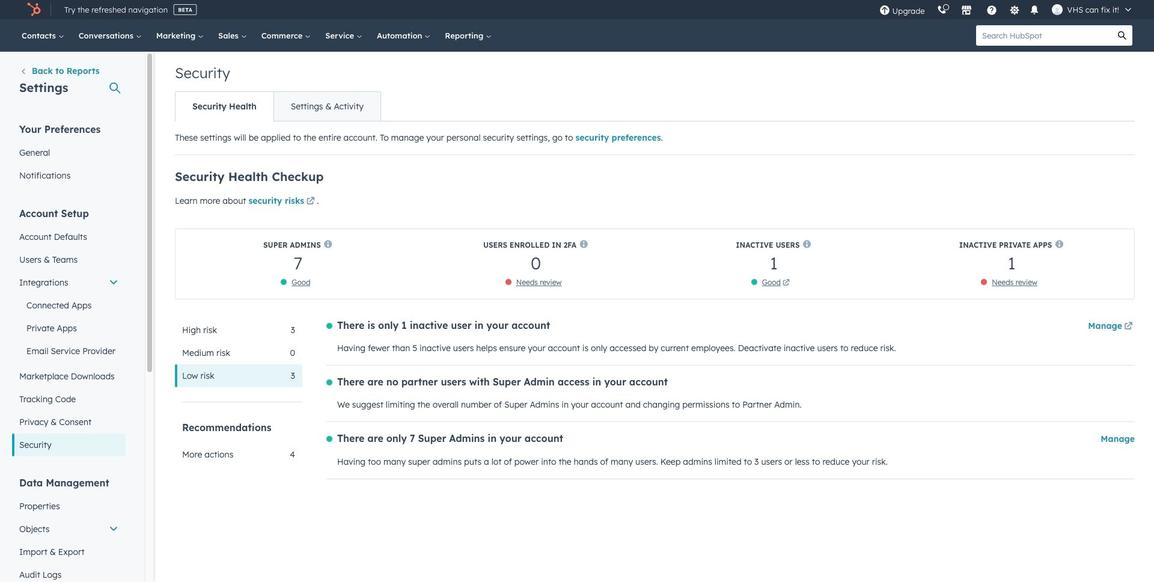 Task type: describe. For each thing, give the bounding box(es) containing it.
0 horizontal spatial link opens in a new window image
[[307, 195, 315, 209]]

0 vertical spatial link opens in a new window image
[[307, 197, 315, 206]]

account setup element
[[12, 207, 126, 457]]

Search HubSpot search field
[[977, 25, 1113, 46]]

1 horizontal spatial link opens in a new window image
[[783, 280, 790, 287]]

data management element
[[12, 476, 126, 582]]

2 horizontal spatial link opens in a new window image
[[1125, 322, 1134, 331]]



Task type: vqa. For each thing, say whether or not it's contained in the screenshot.
&
no



Task type: locate. For each thing, give the bounding box(es) containing it.
your preferences element
[[12, 123, 126, 187]]

0 vertical spatial link opens in a new window image
[[307, 195, 315, 209]]

1 vertical spatial link opens in a new window image
[[783, 280, 790, 287]]

1 horizontal spatial link opens in a new window image
[[783, 277, 790, 290]]

link opens in a new window image
[[307, 195, 315, 209], [783, 277, 790, 290], [1125, 322, 1134, 331]]

marketplaces image
[[962, 5, 972, 16]]

2 horizontal spatial link opens in a new window image
[[1125, 320, 1134, 334]]

0 horizontal spatial link opens in a new window image
[[307, 197, 315, 206]]

menu
[[874, 0, 1141, 19]]

navigation
[[175, 91, 381, 122]]

2 vertical spatial link opens in a new window image
[[1125, 322, 1134, 331]]

1 vertical spatial link opens in a new window image
[[783, 277, 790, 290]]

2 vertical spatial link opens in a new window image
[[1125, 320, 1134, 334]]

link opens in a new window image
[[307, 197, 315, 206], [783, 280, 790, 287], [1125, 320, 1134, 334]]

jer mill image
[[1052, 4, 1063, 15]]



